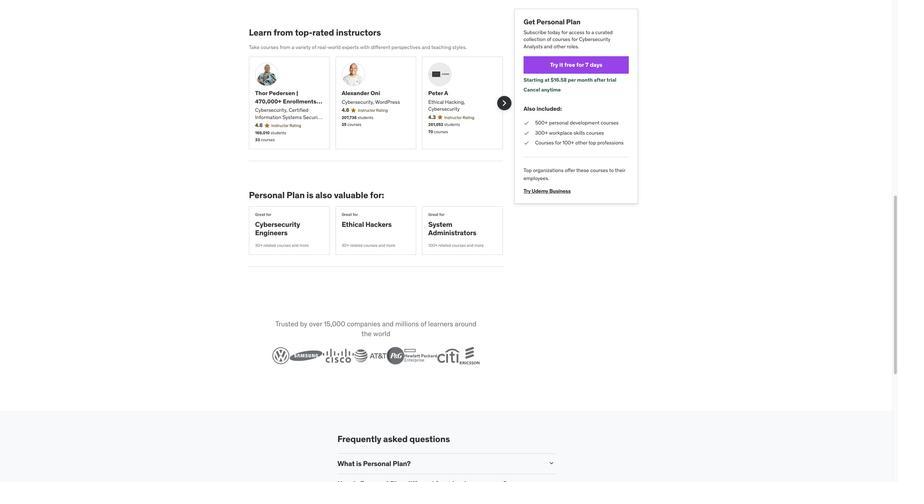 Task type: describe. For each thing, give the bounding box(es) containing it.
30+ for ethical hackers
[[342, 243, 349, 248]]

students for oni
[[358, 115, 374, 120]]

personal inside get personal plan subscribe today for access to a curated collection of courses for cybersecurity analysts and other roles.
[[537, 17, 565, 26]]

4.3
[[429, 114, 436, 121]]

more for system administrators
[[475, 243, 484, 248]]

0 vertical spatial 100+
[[563, 139, 575, 146]]

70
[[429, 129, 433, 134]]

261,052 students 70 courses
[[429, 122, 460, 134]]

related for hackers
[[350, 243, 363, 248]]

learn from top-rated instructors
[[249, 27, 381, 38]]

styles.
[[453, 44, 467, 50]]

30+ for cybersecurity engineers
[[255, 243, 263, 248]]

the
[[362, 329, 372, 338]]

207,736
[[342, 115, 357, 120]]

curated
[[596, 29, 613, 36]]

anytime
[[542, 86, 561, 93]]

great for ethical hackers
[[342, 212, 352, 217]]

a
[[445, 89, 448, 97]]

udemy
[[532, 188, 549, 194]]

rating for students
[[290, 123, 301, 128]]

learners
[[429, 319, 454, 328]]

top-
[[295, 27, 313, 38]]

courses inside 207,736 students 25 courses
[[348, 122, 362, 127]]

companies
[[347, 319, 381, 328]]

for down workplace
[[556, 139, 562, 146]]

instructor for oni
[[358, 108, 375, 113]]

per
[[568, 76, 576, 83]]

professions
[[598, 139, 624, 146]]

ethical for hackers
[[342, 220, 364, 229]]

peter
[[429, 89, 443, 97]]

professional
[[255, 121, 283, 128]]

starting
[[524, 76, 544, 83]]

261,052
[[429, 122, 444, 127]]

cybersecurity, inside alexander oni cybersecurity, wordpress
[[342, 99, 374, 105]]

development
[[570, 119, 600, 126]]

security
[[303, 114, 322, 120]]

more for ethical hackers
[[386, 243, 396, 248]]

cisco logo image
[[323, 349, 354, 363]]

learn from top-rated instructors element
[[249, 27, 512, 149]]

instructor rating for a
[[445, 115, 475, 120]]

included:
[[537, 105, 562, 112]]

hewlett packard enterprise logo image
[[405, 349, 438, 363]]

try for try udemy business
[[524, 188, 531, 194]]

25
[[342, 122, 347, 127]]

cybersecurity engineers link
[[255, 220, 300, 237]]

instructor for students
[[271, 123, 289, 128]]

cybersecurity inside the peter a ethical hacking, cybersecurity
[[429, 106, 460, 112]]

skills
[[574, 129, 585, 136]]

hackers
[[366, 220, 392, 229]]

after
[[594, 76, 606, 83]]

their
[[615, 167, 626, 173]]

experts
[[342, 44, 359, 50]]

collection
[[524, 36, 546, 43]]

citi logo image
[[438, 349, 460, 363]]

plan?
[[393, 459, 411, 468]]

great for cybersecurity engineers
[[255, 212, 300, 237]]

for up the "roles." on the right top
[[572, 36, 578, 43]]

also
[[316, 189, 332, 201]]

rating for a
[[463, 115, 475, 120]]

instructor for a
[[445, 115, 462, 120]]

courses down administrators
[[452, 243, 466, 248]]

with
[[360, 44, 370, 50]]

xsmall image for 300+
[[524, 129, 530, 137]]

oni
[[371, 89, 380, 97]]

perspectives
[[392, 44, 421, 50]]

100+ related courses and more
[[429, 243, 484, 248]]

certified
[[289, 107, 309, 113]]

15,000
[[324, 319, 346, 328]]

470,000+
[[255, 98, 282, 105]]

4.6 for 169,010
[[255, 122, 263, 129]]

great for cybersecurity engineers
[[255, 212, 265, 217]]

alexander
[[342, 89, 370, 97]]

trusted
[[276, 319, 299, 328]]

questions
[[410, 434, 450, 445]]

thor pedersen | 470,000+ enrollments worldwide link
[[255, 89, 324, 113]]

rating for oni
[[376, 108, 388, 113]]

1 vertical spatial other
[[576, 139, 588, 146]]

starting at $16.58 per month after trial cancel anytime
[[524, 76, 617, 93]]

procter & gamble logo image
[[387, 347, 405, 365]]

take
[[249, 44, 260, 50]]

hacking,
[[445, 99, 465, 105]]

ethical for hacking,
[[429, 99, 444, 105]]

peter a ethical hacking, cybersecurity
[[429, 89, 465, 112]]

get
[[524, 17, 535, 26]]

pedersen
[[269, 89, 295, 97]]

over
[[309, 319, 322, 328]]

of inside trusted by over 15,000 companies and millions of learners around the world
[[421, 319, 427, 328]]

organizations
[[533, 167, 564, 173]]

around
[[455, 319, 477, 328]]

1 horizontal spatial personal
[[363, 459, 392, 468]]

courses down the ethical hackers link
[[364, 243, 378, 248]]

personal plan is also valuable for:
[[249, 189, 384, 201]]

try udemy business
[[524, 188, 571, 194]]

7
[[586, 61, 589, 68]]

plan inside get personal plan subscribe today for access to a curated collection of courses for cybersecurity analysts and other roles.
[[567, 17, 581, 26]]

it
[[560, 61, 564, 68]]

days
[[590, 61, 603, 68]]

207,736 students 25 courses
[[342, 115, 374, 127]]

try it free for 7 days
[[550, 61, 603, 68]]

trial
[[607, 76, 617, 83]]

for inside great for cybersecurity engineers
[[266, 212, 272, 217]]

300+ workplace skills courses
[[536, 129, 604, 136]]

for inside great for system administrators
[[440, 212, 445, 217]]

to inside top organizations offer these courses to their employees.
[[610, 167, 614, 173]]

ericsson logo image
[[460, 347, 480, 365]]

information
[[255, 114, 282, 120]]

great for ethical hackers
[[342, 212, 392, 229]]

more for cybersecurity engineers
[[300, 243, 309, 248]]

take courses from a variety of real-world experts with different perspectives and teaching styles.
[[249, 44, 467, 50]]

at
[[545, 76, 550, 83]]

systems
[[283, 114, 302, 120]]

0 vertical spatial is
[[307, 189, 314, 201]]

xsmall image
[[524, 119, 530, 127]]

access
[[569, 29, 585, 36]]

cybersecurity, certified information systems security professional (cissp)
[[255, 107, 322, 128]]

of inside 'learn from top-rated instructors' element
[[312, 44, 317, 50]]

|
[[297, 89, 298, 97]]

frequently asked questions
[[338, 434, 450, 445]]

trusted by over 15,000 companies and millions of learners around the world
[[276, 319, 477, 338]]

top
[[589, 139, 597, 146]]

courses right take
[[261, 44, 279, 50]]

500+ personal development courses
[[536, 119, 619, 126]]

to inside get personal plan subscribe today for access to a curated collection of courses for cybersecurity analysts and other roles.
[[586, 29, 591, 36]]

for left 7
[[577, 61, 584, 68]]

free
[[565, 61, 576, 68]]



Task type: locate. For each thing, give the bounding box(es) containing it.
1 vertical spatial to
[[610, 167, 614, 173]]

ethical hackers link
[[342, 220, 392, 229]]

33
[[255, 137, 260, 142]]

0 horizontal spatial rating
[[290, 123, 301, 128]]

of inside get personal plan subscribe today for access to a curated collection of courses for cybersecurity analysts and other roles.
[[547, 36, 552, 43]]

and right analysts on the right of page
[[544, 43, 553, 50]]

instructor down alexander oni cybersecurity, wordpress
[[358, 108, 375, 113]]

offer
[[565, 167, 576, 173]]

is left "also"
[[307, 189, 314, 201]]

great inside great for cybersecurity engineers
[[255, 212, 265, 217]]

instructor up 261,052 students 70 courses
[[445, 115, 462, 120]]

0 vertical spatial a
[[592, 29, 595, 36]]

related down administrators
[[439, 243, 451, 248]]

0 horizontal spatial instructor rating
[[271, 123, 301, 128]]

for up system on the top of the page
[[440, 212, 445, 217]]

learn
[[249, 27, 272, 38]]

0 horizontal spatial 30+ related courses and more
[[255, 243, 309, 248]]

these
[[577, 167, 589, 173]]

great down valuable
[[342, 212, 352, 217]]

30+ related courses and more down the ethical hackers link
[[342, 243, 396, 248]]

great
[[255, 212, 265, 217], [342, 212, 352, 217], [429, 212, 439, 217]]

other left the "roles." on the right top
[[554, 43, 566, 50]]

rating
[[376, 108, 388, 113], [463, 115, 475, 120], [290, 123, 301, 128]]

to
[[586, 29, 591, 36], [610, 167, 614, 173]]

courses inside get personal plan subscribe today for access to a curated collection of courses for cybersecurity analysts and other roles.
[[553, 36, 571, 43]]

1 vertical spatial xsmall image
[[524, 139, 530, 147]]

world inside 'learn from top-rated instructors' element
[[328, 44, 341, 50]]

1 vertical spatial world
[[374, 329, 391, 338]]

1 horizontal spatial 30+
[[342, 243, 349, 248]]

of
[[547, 36, 552, 43], [312, 44, 317, 50], [421, 319, 427, 328]]

2 horizontal spatial instructor
[[445, 115, 462, 120]]

and left teaching
[[422, 44, 431, 50]]

0 vertical spatial cybersecurity,
[[342, 99, 374, 105]]

cybersecurity inside get personal plan subscribe today for access to a curated collection of courses for cybersecurity analysts and other roles.
[[579, 36, 611, 43]]

instructor rating for oni
[[358, 108, 388, 113]]

0 horizontal spatial ethical
[[342, 220, 364, 229]]

1 related from the left
[[264, 243, 276, 248]]

next image
[[499, 97, 511, 109]]

for up the ethical hackers link
[[353, 212, 358, 217]]

0 horizontal spatial related
[[264, 243, 276, 248]]

also
[[524, 105, 536, 112]]

2 vertical spatial students
[[271, 130, 286, 135]]

100+
[[563, 139, 575, 146], [429, 243, 438, 248]]

of right millions
[[421, 319, 427, 328]]

by
[[300, 319, 308, 328]]

students inside 169,010 students 33 courses
[[271, 130, 286, 135]]

1 horizontal spatial ethical
[[429, 99, 444, 105]]

and down administrators
[[467, 243, 474, 248]]

for inside great for ethical hackers
[[353, 212, 358, 217]]

2 vertical spatial rating
[[290, 123, 301, 128]]

0 horizontal spatial instructor
[[271, 123, 289, 128]]

courses inside 261,052 students 70 courses
[[434, 129, 448, 134]]

also included:
[[524, 105, 562, 112]]

300+
[[536, 129, 548, 136]]

1 vertical spatial is
[[356, 459, 362, 468]]

personal up great for cybersecurity engineers
[[249, 189, 285, 201]]

0 horizontal spatial personal
[[249, 189, 285, 201]]

personal up today
[[537, 17, 565, 26]]

personal
[[537, 17, 565, 26], [249, 189, 285, 201], [363, 459, 392, 468]]

ethical left the hackers
[[342, 220, 364, 229]]

great up system on the top of the page
[[429, 212, 439, 217]]

cybersecurity
[[579, 36, 611, 43], [429, 106, 460, 112], [255, 220, 300, 229]]

2 horizontal spatial rating
[[463, 115, 475, 120]]

related
[[264, 243, 276, 248], [350, 243, 363, 248], [439, 243, 451, 248]]

0 horizontal spatial to
[[586, 29, 591, 36]]

1 horizontal spatial more
[[386, 243, 396, 248]]

a left curated
[[592, 29, 595, 36]]

0 horizontal spatial is
[[307, 189, 314, 201]]

xsmall image left courses
[[524, 139, 530, 147]]

a inside 'learn from top-rated instructors' element
[[292, 44, 295, 50]]

0 vertical spatial ethical
[[429, 99, 444, 105]]

related down engineers
[[264, 243, 276, 248]]

rating down "wordpress"
[[376, 108, 388, 113]]

0 vertical spatial instructor
[[358, 108, 375, 113]]

1 vertical spatial personal
[[249, 189, 285, 201]]

1 horizontal spatial 30+ related courses and more
[[342, 243, 396, 248]]

4.6 up 169,010
[[255, 122, 263, 129]]

3 related from the left
[[439, 243, 451, 248]]

alexander oni cybersecurity, wordpress
[[342, 89, 400, 105]]

world right the
[[374, 329, 391, 338]]

2 more from the left
[[386, 243, 396, 248]]

courses
[[553, 36, 571, 43], [261, 44, 279, 50], [601, 119, 619, 126], [348, 122, 362, 127], [434, 129, 448, 134], [587, 129, 604, 136], [261, 137, 275, 142], [591, 167, 609, 173], [277, 243, 291, 248], [364, 243, 378, 248], [452, 243, 466, 248]]

asked
[[383, 434, 408, 445]]

courses down 207,736
[[348, 122, 362, 127]]

0 horizontal spatial a
[[292, 44, 295, 50]]

engineers
[[255, 228, 288, 237]]

rating down hacking,
[[463, 115, 475, 120]]

1 vertical spatial try
[[524, 188, 531, 194]]

2 vertical spatial personal
[[363, 459, 392, 468]]

0 vertical spatial from
[[274, 27, 293, 38]]

courses down today
[[553, 36, 571, 43]]

cybersecurity, up information
[[255, 107, 288, 113]]

1 30+ related courses and more from the left
[[255, 243, 309, 248]]

cybersecurity,
[[342, 99, 374, 105], [255, 107, 288, 113]]

1 more from the left
[[300, 243, 309, 248]]

1 vertical spatial 4.6
[[255, 122, 263, 129]]

great inside great for system administrators
[[429, 212, 439, 217]]

thor pedersen | 470,000+ enrollments worldwide
[[255, 89, 317, 113]]

volkswagen logo image
[[272, 347, 290, 365]]

plan left "also"
[[287, 189, 305, 201]]

4.6 for alexander
[[342, 107, 349, 113]]

to left their
[[610, 167, 614, 173]]

students for a
[[445, 122, 460, 127]]

of down today
[[547, 36, 552, 43]]

to right "access"
[[586, 29, 591, 36]]

related for administrators
[[439, 243, 451, 248]]

0 vertical spatial 4.6
[[342, 107, 349, 113]]

great for system administrators
[[429, 212, 439, 217]]

more
[[300, 243, 309, 248], [386, 243, 396, 248], [475, 243, 484, 248]]

1 horizontal spatial other
[[576, 139, 588, 146]]

students inside 207,736 students 25 courses
[[358, 115, 374, 120]]

500+
[[536, 119, 548, 126]]

1 horizontal spatial plan
[[567, 17, 581, 26]]

3 great from the left
[[429, 212, 439, 217]]

instructor up 169,010 students 33 courses
[[271, 123, 289, 128]]

and down the hackers
[[379, 243, 385, 248]]

1 horizontal spatial cybersecurity,
[[342, 99, 374, 105]]

courses inside 169,010 students 33 courses
[[261, 137, 275, 142]]

2 vertical spatial cybersecurity
[[255, 220, 300, 229]]

world left experts
[[328, 44, 341, 50]]

0 horizontal spatial other
[[554, 43, 566, 50]]

related for engineers
[[264, 243, 276, 248]]

courses inside top organizations offer these courses to their employees.
[[591, 167, 609, 173]]

1 horizontal spatial try
[[550, 61, 559, 68]]

0 horizontal spatial of
[[312, 44, 317, 50]]

0 vertical spatial to
[[586, 29, 591, 36]]

and down cybersecurity engineers link
[[292, 243, 299, 248]]

1 vertical spatial cybersecurity
[[429, 106, 460, 112]]

0 horizontal spatial 100+
[[429, 243, 438, 248]]

ethical down peter
[[429, 99, 444, 105]]

0 horizontal spatial 30+
[[255, 243, 263, 248]]

try it free for 7 days link
[[524, 56, 629, 74]]

what is personal plan?
[[338, 459, 411, 468]]

courses for 100+ other top professions
[[536, 139, 624, 146]]

1 horizontal spatial world
[[374, 329, 391, 338]]

0 horizontal spatial cybersecurity,
[[255, 107, 288, 113]]

2 horizontal spatial of
[[547, 36, 552, 43]]

1 vertical spatial students
[[445, 122, 460, 127]]

2 horizontal spatial instructor rating
[[445, 115, 475, 120]]

system
[[429, 220, 453, 229]]

more down administrators
[[475, 243, 484, 248]]

students right 261,052
[[445, 122, 460, 127]]

30+ down engineers
[[255, 243, 263, 248]]

employees.
[[524, 175, 550, 182]]

4.6 up 207,736
[[342, 107, 349, 113]]

try left it
[[550, 61, 559, 68]]

ethical
[[429, 99, 444, 105], [342, 220, 364, 229]]

for right today
[[562, 29, 568, 36]]

2 related from the left
[[350, 243, 363, 248]]

world inside trusted by over 15,000 companies and millions of learners around the world
[[374, 329, 391, 338]]

personal
[[549, 119, 569, 126]]

169,010 students 33 courses
[[255, 130, 286, 142]]

instructors
[[336, 27, 381, 38]]

courses
[[536, 139, 554, 146]]

1 vertical spatial plan
[[287, 189, 305, 201]]

more down the hackers
[[386, 243, 396, 248]]

alexander oni link
[[342, 89, 410, 97]]

get personal plan subscribe today for access to a curated collection of courses for cybersecurity analysts and other roles.
[[524, 17, 613, 50]]

1 horizontal spatial 4.6
[[342, 107, 349, 113]]

instructor rating for students
[[271, 123, 301, 128]]

1 vertical spatial instructor rating
[[445, 115, 475, 120]]

ethical inside the peter a ethical hacking, cybersecurity
[[429, 99, 444, 105]]

0 horizontal spatial great
[[255, 212, 265, 217]]

try
[[550, 61, 559, 68], [524, 188, 531, 194]]

0 horizontal spatial cybersecurity
[[255, 220, 300, 229]]

courses down 261,052
[[434, 129, 448, 134]]

xsmall image
[[524, 129, 530, 137], [524, 139, 530, 147]]

30+ down the ethical hackers link
[[342, 243, 349, 248]]

small image
[[548, 460, 556, 467]]

1 horizontal spatial is
[[356, 459, 362, 468]]

business
[[550, 188, 571, 194]]

100+ down 300+ workplace skills courses
[[563, 139, 575, 146]]

2 vertical spatial instructor rating
[[271, 123, 301, 128]]

try udemy business link
[[524, 182, 571, 194]]

plan up "access"
[[567, 17, 581, 26]]

1 xsmall image from the top
[[524, 129, 530, 137]]

2 horizontal spatial great
[[429, 212, 439, 217]]

0 vertical spatial try
[[550, 61, 559, 68]]

0 horizontal spatial plan
[[287, 189, 305, 201]]

courses down 169,010
[[261, 137, 275, 142]]

instructor rating
[[358, 108, 388, 113], [445, 115, 475, 120], [271, 123, 301, 128]]

att&t logo image
[[354, 349, 387, 363]]

of left real-
[[312, 44, 317, 50]]

great inside great for ethical hackers
[[342, 212, 352, 217]]

0 vertical spatial of
[[547, 36, 552, 43]]

2 horizontal spatial personal
[[537, 17, 565, 26]]

from left top-
[[274, 27, 293, 38]]

30+ related courses and more for hackers
[[342, 243, 396, 248]]

and left millions
[[382, 319, 394, 328]]

a inside get personal plan subscribe today for access to a curated collection of courses for cybersecurity analysts and other roles.
[[592, 29, 595, 36]]

rating down systems
[[290, 123, 301, 128]]

top organizations offer these courses to their employees.
[[524, 167, 626, 182]]

try left udemy
[[524, 188, 531, 194]]

today
[[548, 29, 561, 36]]

students inside 261,052 students 70 courses
[[445, 122, 460, 127]]

30+ related courses and more down engineers
[[255, 243, 309, 248]]

related down the ethical hackers link
[[350, 243, 363, 248]]

1 horizontal spatial instructor
[[358, 108, 375, 113]]

1 great from the left
[[255, 212, 265, 217]]

from
[[274, 27, 293, 38], [280, 44, 291, 50]]

100+ down system on the top of the page
[[429, 243, 438, 248]]

xsmall image down xsmall icon
[[524, 129, 530, 137]]

courses up professions
[[601, 119, 619, 126]]

1 horizontal spatial students
[[358, 115, 374, 120]]

ethical inside great for ethical hackers
[[342, 220, 364, 229]]

what
[[338, 459, 355, 468]]

students down professional
[[271, 130, 286, 135]]

169,010
[[255, 130, 270, 135]]

0 vertical spatial personal
[[537, 17, 565, 26]]

2 xsmall image from the top
[[524, 139, 530, 147]]

a left variety
[[292, 44, 295, 50]]

2 horizontal spatial students
[[445, 122, 460, 127]]

1 vertical spatial instructor
[[445, 115, 462, 120]]

0 horizontal spatial 4.6
[[255, 122, 263, 129]]

and
[[544, 43, 553, 50], [422, 44, 431, 50], [292, 243, 299, 248], [379, 243, 385, 248], [467, 243, 474, 248], [382, 319, 394, 328]]

0 vertical spatial cybersecurity
[[579, 36, 611, 43]]

workplace
[[549, 129, 573, 136]]

3 more from the left
[[475, 243, 484, 248]]

is right what
[[356, 459, 362, 468]]

2 horizontal spatial cybersecurity
[[579, 36, 611, 43]]

0 horizontal spatial try
[[524, 188, 531, 194]]

cybersecurity, inside cybersecurity, certified information systems security professional (cissp)
[[255, 107, 288, 113]]

2 horizontal spatial more
[[475, 243, 484, 248]]

0 vertical spatial plan
[[567, 17, 581, 26]]

1 horizontal spatial related
[[350, 243, 363, 248]]

2 vertical spatial of
[[421, 319, 427, 328]]

2 30+ related courses and more from the left
[[342, 243, 396, 248]]

students right 207,736
[[358, 115, 374, 120]]

peter a link
[[429, 89, 497, 97]]

1 vertical spatial a
[[292, 44, 295, 50]]

1 horizontal spatial of
[[421, 319, 427, 328]]

1 horizontal spatial a
[[592, 29, 595, 36]]

0 vertical spatial world
[[328, 44, 341, 50]]

rated
[[313, 27, 334, 38]]

for up cybersecurity engineers link
[[266, 212, 272, 217]]

personal left 'plan?'
[[363, 459, 392, 468]]

1 vertical spatial from
[[280, 44, 291, 50]]

carousel element
[[249, 57, 512, 149]]

courses down engineers
[[277, 243, 291, 248]]

0 vertical spatial students
[[358, 115, 374, 120]]

0 horizontal spatial more
[[300, 243, 309, 248]]

30+ related courses and more
[[255, 243, 309, 248], [342, 243, 396, 248]]

2 vertical spatial instructor
[[271, 123, 289, 128]]

0 vertical spatial xsmall image
[[524, 129, 530, 137]]

30+ related courses and more for engineers
[[255, 243, 309, 248]]

real-
[[318, 44, 328, 50]]

and inside get personal plan subscribe today for access to a curated collection of courses for cybersecurity analysts and other roles.
[[544, 43, 553, 50]]

cybersecurity, down alexander
[[342, 99, 374, 105]]

courses up top
[[587, 129, 604, 136]]

different
[[371, 44, 391, 50]]

other down 'skills'
[[576, 139, 588, 146]]

from left variety
[[280, 44, 291, 50]]

great up engineers
[[255, 212, 265, 217]]

1 30+ from the left
[[255, 243, 263, 248]]

0 horizontal spatial students
[[271, 130, 286, 135]]

1 vertical spatial cybersecurity,
[[255, 107, 288, 113]]

enrollments
[[283, 98, 317, 105]]

other inside get personal plan subscribe today for access to a curated collection of courses for cybersecurity analysts and other roles.
[[554, 43, 566, 50]]

administrators
[[429, 228, 477, 237]]

2 great from the left
[[342, 212, 352, 217]]

1 horizontal spatial 100+
[[563, 139, 575, 146]]

instructor rating down alexander oni cybersecurity, wordpress
[[358, 108, 388, 113]]

1 horizontal spatial rating
[[376, 108, 388, 113]]

analysts
[[524, 43, 543, 50]]

courses right these
[[591, 167, 609, 173]]

0 vertical spatial other
[[554, 43, 566, 50]]

2 30+ from the left
[[342, 243, 349, 248]]

more down cybersecurity engineers link
[[300, 243, 309, 248]]

valuable
[[334, 189, 368, 201]]

samsung logo image
[[290, 350, 323, 361]]

instructor rating down systems
[[271, 123, 301, 128]]

2 horizontal spatial related
[[439, 243, 451, 248]]

1 horizontal spatial great
[[342, 212, 352, 217]]

1 horizontal spatial cybersecurity
[[429, 106, 460, 112]]

1 vertical spatial rating
[[463, 115, 475, 120]]

try for try it free for 7 days
[[550, 61, 559, 68]]

and inside 'learn from top-rated instructors' element
[[422, 44, 431, 50]]

instructor rating down hacking,
[[445, 115, 475, 120]]

subscribe
[[524, 29, 547, 36]]

1 vertical spatial ethical
[[342, 220, 364, 229]]

and inside trusted by over 15,000 companies and millions of learners around the world
[[382, 319, 394, 328]]

0 vertical spatial instructor rating
[[358, 108, 388, 113]]

world
[[328, 44, 341, 50], [374, 329, 391, 338]]

1 horizontal spatial instructor rating
[[358, 108, 388, 113]]

0 vertical spatial rating
[[376, 108, 388, 113]]

xsmall image for courses
[[524, 139, 530, 147]]

top
[[524, 167, 532, 173]]

1 vertical spatial of
[[312, 44, 317, 50]]

cancel
[[524, 86, 541, 93]]



Task type: vqa. For each thing, say whether or not it's contained in the screenshot.


